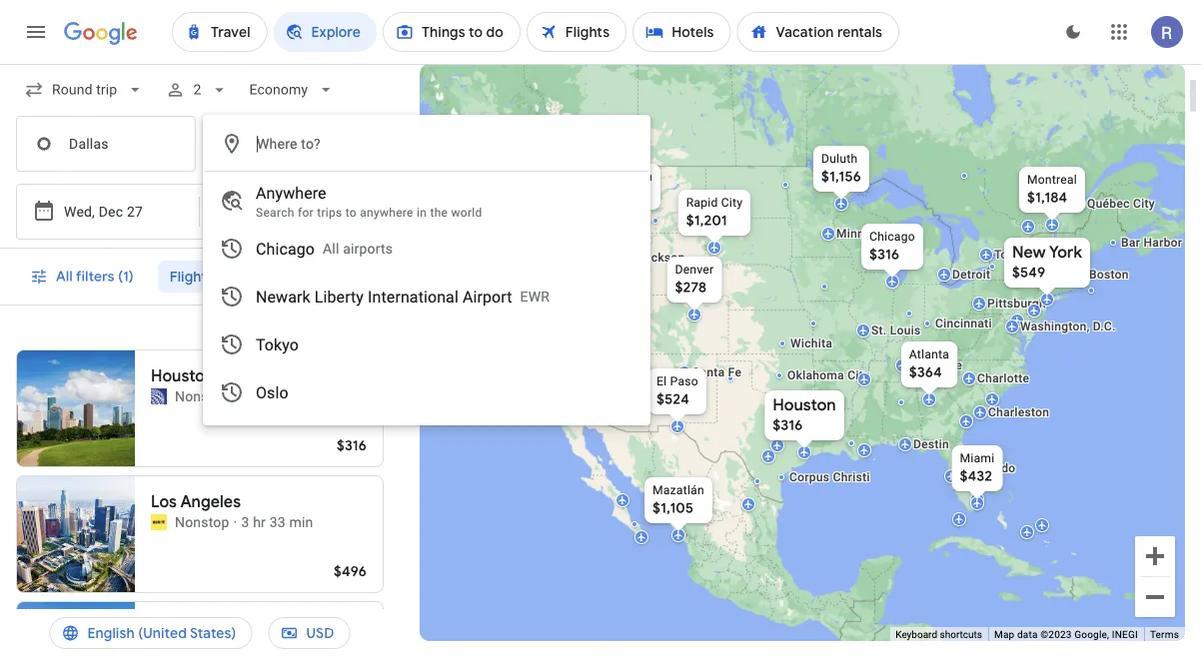 Task type: describe. For each thing, give the bounding box(es) containing it.
all inside chicago all airports
[[323, 240, 339, 257]]

results
[[321, 323, 359, 337]]

data
[[1017, 629, 1038, 641]]

bellingham
[[504, 164, 567, 178]]

denver $278
[[675, 263, 714, 297]]

0 horizontal spatial $316
[[337, 437, 367, 455]]

anywhere
[[256, 183, 327, 202]]

d.c.
[[1093, 320, 1116, 334]]

432 US dollars text field
[[960, 468, 993, 486]]

list box inside filters form
[[204, 172, 650, 425]]

shortcuts
[[940, 629, 982, 641]]

$1,156
[[822, 168, 862, 186]]

$432
[[960, 468, 993, 486]]

in
[[417, 206, 427, 220]]

montreal $1,184
[[1027, 173, 1077, 207]]

316 US dollars text field
[[870, 246, 900, 264]]

Return text field
[[215, 185, 315, 239]]

harbor
[[1144, 236, 1183, 250]]

oklahoma
[[788, 369, 845, 383]]

316 US dollars text field
[[773, 417, 803, 435]]

anywhere
[[360, 206, 414, 220]]

orlando
[[972, 462, 1016, 476]]

el
[[657, 375, 667, 389]]

496 US dollars text field
[[334, 563, 367, 581]]

1 for 1 stop
[[175, 640, 183, 657]]

states)
[[190, 625, 236, 643]]

tokyo
[[256, 335, 299, 354]]

nonstop for los angeles
[[175, 514, 229, 531]]

none text field inside filters form
[[16, 116, 196, 172]]

Where to? text field
[[204, 116, 650, 172]]

charlotte
[[977, 372, 1030, 386]]

3 hr 21 min
[[227, 640, 299, 657]]

tokyo, from your search history option
[[204, 321, 650, 369]]

atlanta $364
[[909, 348, 950, 382]]

louis
[[890, 324, 921, 338]]

2 button
[[157, 66, 237, 114]]

detroit
[[953, 268, 991, 282]]

québec
[[1087, 197, 1130, 211]]

these
[[286, 323, 317, 337]]

2 vertical spatial min
[[275, 640, 299, 657]]

airports
[[343, 240, 393, 257]]

houston for houston $316
[[773, 395, 836, 416]]

jackson
[[638, 251, 685, 265]]

newark liberty international airport ewr
[[256, 287, 550, 306]]

all inside button
[[56, 268, 73, 286]]

filters form
[[0, 64, 651, 426]]

miami $432
[[960, 452, 995, 486]]

world
[[451, 206, 482, 220]]

nonstop for houston
[[175, 388, 229, 405]]

ewr
[[520, 288, 550, 305]]

los
[[151, 492, 177, 513]]

new
[[1012, 242, 1046, 263]]

©2023
[[1041, 629, 1072, 641]]

houston for houston
[[151, 366, 214, 387]]

$555 button
[[466, 129, 529, 191]]

usd
[[306, 625, 334, 643]]

chicago for $316
[[870, 230, 915, 244]]

american and united image
[[151, 641, 167, 657]]

$1,105
[[653, 500, 694, 518]]

only
[[217, 268, 245, 286]]

all filters (1) button
[[18, 253, 150, 301]]

corpus
[[790, 471, 830, 485]]

change appearance image
[[1049, 8, 1097, 56]]

mazatlán
[[653, 484, 705, 498]]

about these results
[[250, 323, 359, 337]]

inegi
[[1112, 629, 1138, 641]]

boston
[[1089, 268, 1129, 282]]

bar
[[1121, 236, 1141, 250]]

$496
[[334, 563, 367, 581]]

google,
[[1075, 629, 1110, 641]]

city for québec city
[[1133, 197, 1155, 211]]

chicago for all
[[256, 239, 315, 258]]

santa fe
[[693, 366, 742, 380]]

2
[[193, 81, 201, 98]]

oslo
[[256, 383, 289, 402]]

terms
[[1150, 629, 1179, 641]]

corpus christi
[[790, 471, 870, 485]]

austin
[[151, 618, 199, 639]]

filters
[[76, 268, 115, 286]]

all filters (1)
[[56, 268, 134, 286]]

keyboard shortcuts
[[896, 629, 982, 641]]

keyboard shortcuts button
[[896, 628, 982, 642]]

1201 US dollars text field
[[686, 212, 727, 230]]

christi
[[833, 471, 870, 485]]

fe
[[728, 366, 742, 380]]

duluth $1,156
[[822, 152, 862, 186]]

main menu image
[[24, 20, 48, 44]]

hr for houston
[[253, 388, 266, 405]]

278 US dollars text field
[[675, 279, 707, 297]]

524 US dollars text field
[[657, 391, 690, 409]]

spirit image
[[151, 515, 167, 531]]

min for los angeles
[[289, 514, 313, 531]]

los angeles
[[151, 492, 241, 513]]

555 US dollars text field
[[478, 155, 511, 173]]

 image for los angeles
[[233, 513, 237, 533]]

549 US dollars text field
[[1012, 264, 1046, 282]]

the
[[430, 206, 448, 220]]

oslo, from your search history option
[[204, 369, 650, 417]]

bar harbor
[[1121, 236, 1183, 250]]

bozeman
[[601, 170, 653, 184]]

$316 for houston
[[773, 417, 803, 435]]

las vegas
[[588, 359, 646, 373]]

st. louis
[[872, 324, 921, 338]]



Task type: locate. For each thing, give the bounding box(es) containing it.
1 for 1 hr 17 min
[[241, 388, 249, 405]]

el paso $524
[[657, 375, 699, 409]]

0 vertical spatial $316
[[870, 246, 900, 264]]

anywhere option
[[204, 177, 650, 225]]

loading results progress bar
[[0, 64, 1201, 68]]

flights
[[170, 268, 214, 286]]

min right 17
[[289, 388, 313, 405]]

charleston
[[988, 406, 1050, 420]]

$316 for chicago
[[870, 246, 900, 264]]

dialog containing anywhere
[[203, 115, 651, 426]]

1156 US dollars text field
[[822, 168, 862, 186]]

1 vertical spatial 3
[[227, 640, 235, 657]]

3 left 33
[[241, 514, 249, 531]]

denver
[[675, 263, 714, 277]]

0 vertical spatial houston
[[151, 366, 214, 387]]

1 right american and united image
[[175, 640, 183, 657]]

city right rapid
[[721, 196, 743, 210]]

st.
[[872, 324, 887, 338]]

united image
[[151, 389, 167, 405]]

dialog inside filters form
[[203, 115, 651, 426]]

dialog
[[203, 115, 651, 426]]

paso
[[670, 375, 699, 389]]

1
[[241, 388, 249, 405], [175, 640, 183, 657]]

search
[[256, 206, 294, 220]]

english
[[87, 625, 135, 643]]

 image
[[233, 387, 237, 407], [233, 513, 237, 533]]

2 vertical spatial $316
[[337, 437, 367, 455]]

hr for los angeles
[[253, 514, 266, 531]]

international
[[368, 287, 459, 306]]

usd button
[[268, 610, 350, 658]]

english (united states)
[[87, 625, 236, 643]]

$316 up corpus
[[773, 417, 803, 435]]

$316 down "oslo, from your search history" option in the bottom of the page
[[337, 437, 367, 455]]

where to?
[[257, 135, 321, 152]]

$555
[[478, 155, 511, 173]]

nonstop right united icon
[[175, 388, 229, 405]]

york
[[1049, 242, 1082, 263]]

chicago (all airports), from your search history option
[[204, 225, 650, 273]]

(united
[[138, 625, 187, 643]]

houston up united icon
[[151, 366, 214, 387]]

bozeman button
[[589, 160, 665, 222]]

0 horizontal spatial 1
[[175, 640, 183, 657]]

houston $316
[[773, 395, 836, 435]]

2 horizontal spatial $316
[[870, 246, 900, 264]]

city inside rapid city $1,201
[[721, 196, 743, 210]]

anywhere search for trips to anywhere in the world
[[256, 183, 482, 220]]

montreal
[[1027, 173, 1077, 187]]

1 horizontal spatial $316
[[773, 417, 803, 435]]

to
[[346, 206, 357, 220]]

3 hr 33 min
[[241, 514, 313, 531]]

2 horizontal spatial city
[[1133, 197, 1155, 211]]

$364
[[909, 364, 942, 382]]

 image left 3 hr 33 min
[[233, 513, 237, 533]]

21
[[255, 640, 271, 657]]

chicago
[[870, 230, 915, 244], [256, 239, 315, 258]]

1 vertical spatial 1
[[175, 640, 183, 657]]

chicago up 316 us dollars text field
[[870, 230, 915, 244]]

 image for houston
[[233, 387, 237, 407]]

québec city
[[1087, 197, 1155, 211]]

chicago all airports
[[256, 239, 393, 258]]

2  image from the top
[[233, 513, 237, 533]]

hr left 17
[[253, 388, 266, 405]]

1 horizontal spatial 3
[[241, 514, 249, 531]]

hr left 33
[[253, 514, 266, 531]]

1 horizontal spatial all
[[323, 240, 339, 257]]

las
[[588, 359, 608, 373]]

stop
[[187, 640, 215, 657]]

vegas
[[611, 359, 646, 373]]

$524
[[657, 391, 690, 409]]

1 horizontal spatial chicago
[[870, 230, 915, 244]]

map data ©2023 google, inegi
[[994, 629, 1138, 641]]

3 for 3 hr 21 min
[[227, 640, 235, 657]]

hr left 21
[[238, 640, 251, 657]]

wichita
[[791, 337, 833, 351]]

$316 inside houston $316
[[773, 417, 803, 435]]

1 left oslo
[[241, 388, 249, 405]]

1184 US dollars text field
[[1027, 189, 1068, 207]]

0 vertical spatial all
[[323, 240, 339, 257]]

minneapolis
[[837, 227, 906, 241]]

nonstop down los angeles
[[175, 514, 229, 531]]

hr
[[253, 388, 266, 405], [253, 514, 266, 531], [238, 640, 251, 657]]

destin
[[914, 438, 950, 452]]

1 vertical spatial all
[[56, 268, 73, 286]]

liberty
[[315, 287, 364, 306]]

airport
[[463, 287, 512, 306]]

washington, d.c.
[[1020, 320, 1116, 334]]

flights only
[[170, 268, 245, 286]]

angeles
[[180, 492, 241, 513]]

list box
[[204, 172, 650, 425]]

1 nonstop from the top
[[175, 388, 229, 405]]

0 horizontal spatial all
[[56, 268, 73, 286]]

city right oklahoma at the bottom of the page
[[848, 369, 870, 383]]

about
[[250, 323, 283, 337]]

0 horizontal spatial chicago
[[256, 239, 315, 258]]

atlanta
[[909, 348, 950, 362]]

$1,201
[[686, 212, 727, 230]]

1 vertical spatial hr
[[253, 514, 266, 531]]

0 vertical spatial 3
[[241, 514, 249, 531]]

trips
[[317, 206, 342, 220]]

city right québec
[[1133, 197, 1155, 211]]

min right 21
[[275, 640, 299, 657]]

santa
[[693, 366, 725, 380]]

houston up $316 text box
[[773, 395, 836, 416]]

houston
[[151, 366, 214, 387], [773, 395, 836, 416]]

Departure text field
[[64, 185, 156, 239]]

1105 US dollars text field
[[653, 500, 694, 518]]

for
[[298, 206, 314, 220]]

3 right stop
[[227, 640, 235, 657]]

map region
[[354, 40, 1201, 658]]

1 horizontal spatial city
[[848, 369, 870, 383]]

0 vertical spatial hr
[[253, 388, 266, 405]]

$316 down minneapolis
[[870, 246, 900, 264]]

(1)
[[118, 268, 134, 286]]

0 vertical spatial nonstop
[[175, 388, 229, 405]]

city
[[721, 196, 743, 210], [1133, 197, 1155, 211], [848, 369, 870, 383]]

 image left oslo
[[233, 387, 237, 407]]

$278
[[675, 279, 707, 297]]

1 hr 17 min
[[241, 388, 313, 405]]

0 horizontal spatial city
[[721, 196, 743, 210]]

0 horizontal spatial houston
[[151, 366, 214, 387]]

1 vertical spatial $316
[[773, 417, 803, 435]]

None field
[[16, 72, 153, 108], [241, 72, 344, 108], [16, 72, 153, 108], [241, 72, 344, 108]]

1 vertical spatial houston
[[773, 395, 836, 416]]

1 vertical spatial min
[[289, 514, 313, 531]]

chicago inside option
[[256, 239, 315, 258]]

all
[[323, 240, 339, 257], [56, 268, 73, 286]]

city for oklahoma city
[[848, 369, 870, 383]]

terms link
[[1150, 629, 1179, 641]]

2 nonstop from the top
[[175, 514, 229, 531]]

1 vertical spatial  image
[[233, 513, 237, 533]]

clear travel mode image
[[239, 253, 287, 301]]

list box containing anywhere
[[204, 172, 650, 425]]

city for rapid city $1,201
[[721, 196, 743, 210]]

min
[[289, 388, 313, 405], [289, 514, 313, 531], [275, 640, 299, 657]]

$549
[[1012, 264, 1046, 282]]

newark liberty international airport (ewr), from your search history option
[[204, 273, 650, 321]]

1 stop
[[175, 640, 215, 657]]

None text field
[[16, 116, 196, 172]]

1 horizontal spatial 1
[[241, 388, 249, 405]]

3 for 3 hr 33 min
[[241, 514, 249, 531]]

1 horizontal spatial houston
[[773, 395, 836, 416]]

map
[[994, 629, 1015, 641]]

rapid
[[686, 196, 718, 210]]

newark
[[256, 287, 311, 306]]

where
[[257, 135, 297, 152]]

washington,
[[1020, 320, 1090, 334]]

$316 inside chicago $316
[[870, 246, 900, 264]]

flights only button
[[158, 253, 279, 301]]

toronto
[[994, 248, 1038, 262]]

all down trips
[[323, 240, 339, 257]]

to?
[[301, 135, 321, 152]]

0 vertical spatial 1
[[241, 388, 249, 405]]

min for houston
[[289, 388, 313, 405]]

oklahoma city
[[788, 369, 870, 383]]

1  image from the top
[[233, 387, 237, 407]]

364 US dollars text field
[[909, 364, 942, 382]]

chicago down search
[[256, 239, 315, 258]]

1 vertical spatial nonstop
[[175, 514, 229, 531]]

2 vertical spatial hr
[[238, 640, 251, 657]]

0 vertical spatial  image
[[233, 387, 237, 407]]

new york $549
[[1012, 242, 1082, 282]]

cincinnati
[[936, 317, 992, 331]]

houston inside map region
[[773, 395, 836, 416]]

all left filters
[[56, 268, 73, 286]]

316 US dollars text field
[[337, 437, 367, 455]]

pittsburgh
[[987, 297, 1046, 311]]

0 vertical spatial min
[[289, 388, 313, 405]]

0 horizontal spatial 3
[[227, 640, 235, 657]]

chicago inside map region
[[870, 230, 915, 244]]

rapid city $1,201
[[686, 196, 743, 230]]

min right 33
[[289, 514, 313, 531]]



Task type: vqa. For each thing, say whether or not it's contained in the screenshot.
Newark Liberty International Airport (EWR), from your search history option
yes



